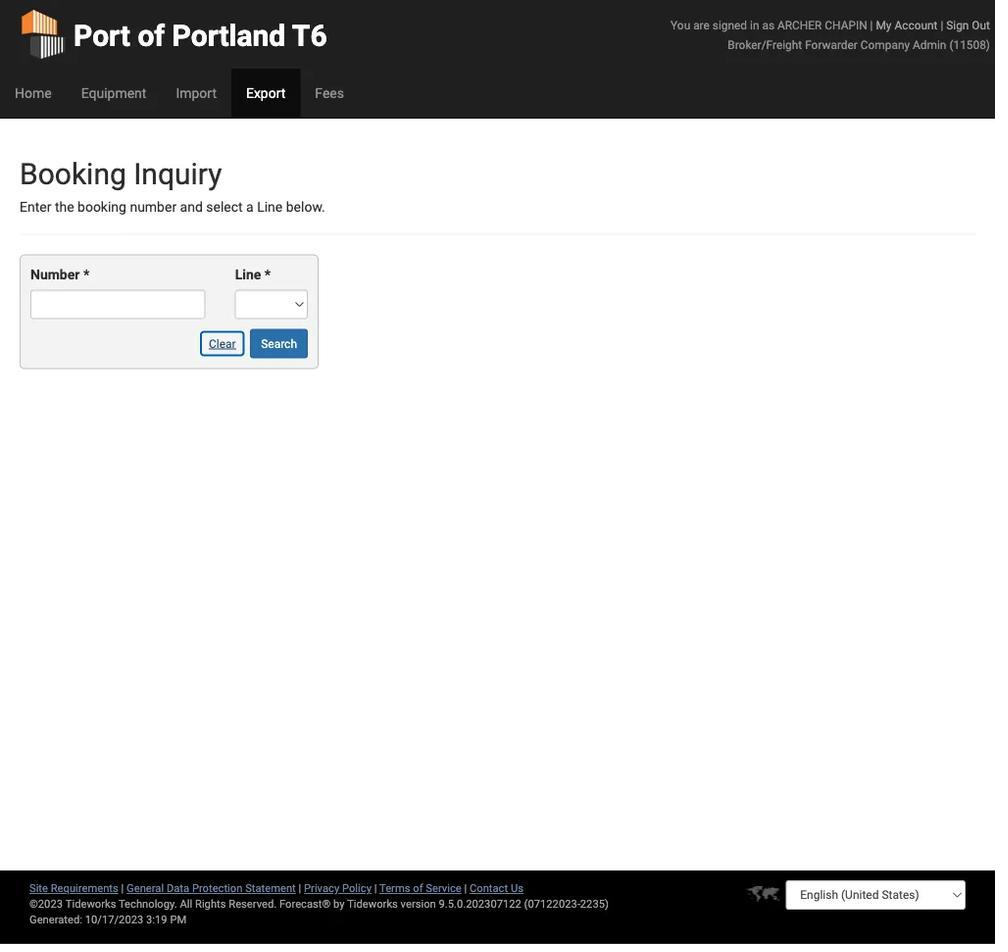 Task type: vqa. For each thing, say whether or not it's contained in the screenshot.
the view
no



Task type: describe. For each thing, give the bounding box(es) containing it.
you are signed in as archer chapin | my account | sign out broker/freight forwarder company admin (11508)
[[671, 18, 990, 51]]

tideworks
[[347, 897, 398, 910]]

admin
[[913, 38, 946, 51]]

signed
[[712, 18, 747, 32]]

1 vertical spatial line
[[235, 267, 261, 283]]

data
[[167, 882, 189, 895]]

fees button
[[300, 69, 359, 118]]

site requirements link
[[29, 882, 118, 895]]

my account link
[[876, 18, 938, 32]]

generated:
[[29, 913, 82, 926]]

statement
[[245, 882, 296, 895]]

general data protection statement link
[[127, 882, 296, 895]]

broker/freight
[[728, 38, 802, 51]]

archer
[[777, 18, 822, 32]]

port of portland t6 link
[[20, 0, 327, 69]]

sign
[[946, 18, 969, 32]]

account
[[894, 18, 938, 32]]

home button
[[0, 69, 66, 118]]

version
[[401, 897, 436, 910]]

9.5.0.202307122
[[439, 897, 521, 910]]

sign out link
[[946, 18, 990, 32]]

| up forecast®
[[299, 882, 301, 895]]

| left general
[[121, 882, 124, 895]]

chapin
[[825, 18, 867, 32]]

home
[[15, 85, 52, 101]]

0 horizontal spatial of
[[138, 18, 165, 53]]

fees
[[315, 85, 344, 101]]

contact
[[470, 882, 508, 895]]

terms
[[379, 882, 410, 895]]

t6
[[292, 18, 327, 53]]

company
[[861, 38, 910, 51]]

(11508)
[[949, 38, 990, 51]]

number
[[30, 267, 80, 283]]

2235)
[[580, 897, 609, 910]]

* for line *
[[265, 267, 271, 283]]

of inside the site requirements | general data protection statement | privacy policy | terms of service | contact us ©2023 tideworks technology. all rights reserved. forecast® by tideworks version 9.5.0.202307122 (07122023-2235) generated: 10/17/2023 3:19 pm
[[413, 882, 423, 895]]

export
[[246, 85, 286, 101]]

line *
[[235, 267, 271, 283]]

rights
[[195, 897, 226, 910]]

©2023 tideworks
[[29, 897, 116, 910]]

| left my
[[870, 18, 873, 32]]

Number * text field
[[30, 290, 206, 319]]

service
[[426, 882, 461, 895]]

export button
[[231, 69, 300, 118]]

| left sign
[[940, 18, 943, 32]]

clear
[[209, 337, 236, 350]]



Task type: locate. For each thing, give the bounding box(es) containing it.
0 horizontal spatial *
[[83, 267, 89, 283]]

2 * from the left
[[265, 267, 271, 283]]

booking
[[77, 199, 126, 215]]

|
[[870, 18, 873, 32], [940, 18, 943, 32], [121, 882, 124, 895], [299, 882, 301, 895], [374, 882, 377, 895], [464, 882, 467, 895]]

line inside booking inquiry enter the booking number and select a line below.
[[257, 199, 283, 215]]

privacy policy link
[[304, 882, 372, 895]]

number
[[130, 199, 177, 215]]

enter
[[20, 199, 51, 215]]

in
[[750, 18, 759, 32]]

10/17/2023
[[85, 913, 143, 926]]

us
[[511, 882, 523, 895]]

1 vertical spatial of
[[413, 882, 423, 895]]

search button
[[250, 329, 308, 358]]

import
[[176, 85, 217, 101]]

line
[[257, 199, 283, 215], [235, 267, 261, 283]]

policy
[[342, 882, 372, 895]]

a
[[246, 199, 254, 215]]

line right a
[[257, 199, 283, 215]]

reserved.
[[229, 897, 277, 910]]

clear button
[[198, 329, 247, 358]]

site
[[29, 882, 48, 895]]

site requirements | general data protection statement | privacy policy | terms of service | contact us ©2023 tideworks technology. all rights reserved. forecast® by tideworks version 9.5.0.202307122 (07122023-2235) generated: 10/17/2023 3:19 pm
[[29, 882, 609, 926]]

| up 9.5.0.202307122
[[464, 882, 467, 895]]

are
[[693, 18, 710, 32]]

general
[[127, 882, 164, 895]]

pm
[[170, 913, 187, 926]]

of right port
[[138, 18, 165, 53]]

number *
[[30, 267, 89, 283]]

booking inquiry enter the booking number and select a line below.
[[20, 156, 325, 215]]

as
[[762, 18, 774, 32]]

1 horizontal spatial of
[[413, 882, 423, 895]]

all
[[180, 897, 192, 910]]

and
[[180, 199, 203, 215]]

* up search
[[265, 267, 271, 283]]

my
[[876, 18, 892, 32]]

technology.
[[119, 897, 177, 910]]

* for number *
[[83, 267, 89, 283]]

booking
[[20, 156, 126, 191]]

port
[[74, 18, 130, 53]]

1 horizontal spatial *
[[265, 267, 271, 283]]

port of portland t6
[[74, 18, 327, 53]]

| up 'tideworks'
[[374, 882, 377, 895]]

portland
[[172, 18, 286, 53]]

requirements
[[51, 882, 118, 895]]

inquiry
[[134, 156, 222, 191]]

select
[[206, 199, 243, 215]]

you
[[671, 18, 690, 32]]

0 vertical spatial of
[[138, 18, 165, 53]]

equipment
[[81, 85, 146, 101]]

out
[[972, 18, 990, 32]]

by
[[333, 897, 345, 910]]

search
[[261, 337, 297, 350]]

line down a
[[235, 267, 261, 283]]

contact us link
[[470, 882, 523, 895]]

import button
[[161, 69, 231, 118]]

1 * from the left
[[83, 267, 89, 283]]

forecast®
[[279, 897, 331, 910]]

(07122023-
[[524, 897, 580, 910]]

*
[[83, 267, 89, 283], [265, 267, 271, 283]]

0 vertical spatial line
[[257, 199, 283, 215]]

protection
[[192, 882, 243, 895]]

privacy
[[304, 882, 339, 895]]

equipment button
[[66, 69, 161, 118]]

below.
[[286, 199, 325, 215]]

3:19
[[146, 913, 167, 926]]

terms of service link
[[379, 882, 461, 895]]

* right the number
[[83, 267, 89, 283]]

the
[[55, 199, 74, 215]]

forwarder
[[805, 38, 858, 51]]

of up version
[[413, 882, 423, 895]]

of
[[138, 18, 165, 53], [413, 882, 423, 895]]



